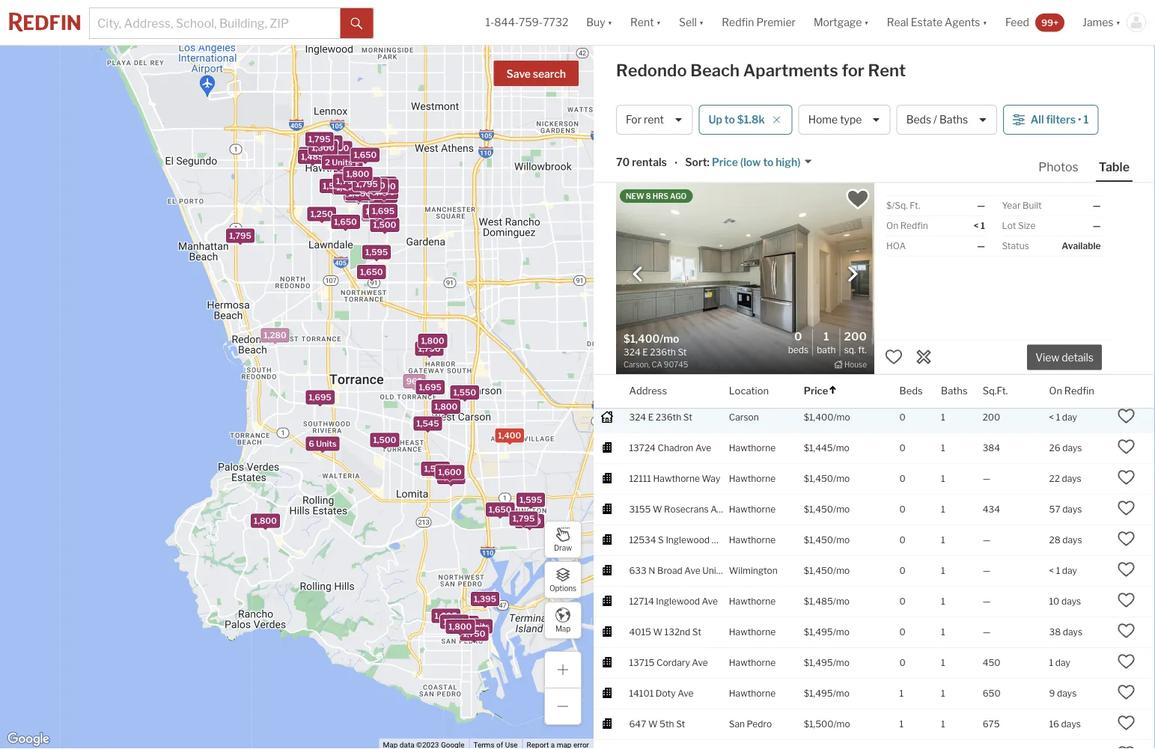 Task type: vqa. For each thing, say whether or not it's contained in the screenshot.


Task type: locate. For each thing, give the bounding box(es) containing it.
1 san from the top
[[729, 320, 745, 331]]

1 vertical spatial <
[[1050, 412, 1054, 423]]

day for 200
[[1062, 412, 1078, 423]]

0 vertical spatial san pedro
[[729, 320, 772, 331]]

view details link
[[1027, 343, 1102, 370]]

1 horizontal spatial 1,550
[[453, 388, 476, 398]]

2 $1,400 /mo from the top
[[804, 412, 850, 423]]

price down $1,395+
[[804, 385, 828, 397]]

$1,395
[[804, 320, 833, 331]]

ave right cedar
[[685, 382, 701, 392]]

n right 661
[[647, 320, 654, 331]]

1 horizontal spatial redondo
[[729, 290, 767, 300]]

inglewood right the s on the bottom right
[[666, 535, 710, 546]]

favorite this home image for < 1 day
[[1118, 407, 1136, 425]]

1 vertical spatial beach
[[769, 290, 796, 300]]

ft.
[[910, 200, 920, 211], [858, 344, 867, 355]]

0 horizontal spatial 1,400
[[326, 143, 349, 153]]

ave for 12329 cedar ave unit a hawthorne
[[685, 382, 701, 392]]

• left sort
[[675, 157, 678, 170]]

1 horizontal spatial to
[[763, 156, 774, 169]]

n right the 633
[[649, 566, 656, 577]]

/mo for 15012 lemoli ave unit 14
[[832, 197, 848, 208]]

2 $1,250 from the top
[[804, 259, 833, 270]]

1 favorite this home image from the top
[[1118, 499, 1136, 517]]

0 horizontal spatial redfin
[[722, 16, 754, 29]]

0 horizontal spatial ft.
[[858, 344, 867, 355]]

4111
[[629, 351, 648, 362]]

62 days
[[1050, 167, 1082, 178]]

units right 6
[[316, 439, 337, 449]]

doty for 14135
[[657, 228, 677, 239]]

▾ left sell
[[656, 16, 661, 29]]

san right 5th
[[729, 719, 745, 730]]

to right "(low"
[[763, 156, 774, 169]]

0 vertical spatial pedro
[[747, 320, 772, 331]]

way
[[702, 474, 721, 485]]

1 vertical spatial san pedro
[[729, 719, 772, 730]]

1,500 down 1,395
[[453, 619, 476, 628]]

lemoli
[[657, 197, 686, 208]]

ave right prospect
[[696, 290, 712, 300]]

14101
[[629, 689, 654, 699]]

1 vertical spatial 1,550
[[453, 388, 476, 398]]

3 favorite this home image from the top
[[1118, 591, 1136, 609]]

2 $1,450 /mo from the top
[[804, 504, 850, 515]]

< for 200
[[1050, 412, 1054, 423]]

14135
[[629, 228, 655, 239]]

ave left :
[[687, 167, 703, 178]]

san for blvd
[[729, 320, 745, 331]]

4 $1,450 /mo from the top
[[804, 566, 850, 577]]

unit for 14
[[705, 197, 723, 208]]

< 1 day for —
[[1050, 566, 1078, 577]]

st right 132nd
[[693, 627, 702, 638]]

:
[[707, 156, 710, 169]]

3 $1,450 from the top
[[804, 535, 833, 546]]

$1,400 /mo down $1,395+ /mo
[[804, 382, 850, 392]]

1646 cabrillo ave
[[629, 167, 703, 178]]

1 vertical spatial beds
[[788, 344, 809, 355]]

ft. right sq.
[[858, 344, 867, 355]]

redfin down '$/sq. ft.'
[[901, 221, 928, 231]]

2 units down 1,445
[[365, 210, 392, 219]]

0 vertical spatial st
[[684, 412, 693, 423]]

1 horizontal spatial on
[[1050, 385, 1063, 397]]

on redfin button
[[1050, 374, 1095, 408]]

map
[[556, 625, 571, 634]]

$1,450 /mo for 633 n broad ave unit 30 wilmington
[[804, 566, 850, 577]]

3 $1,450 /mo from the top
[[804, 535, 850, 546]]

1 san pedro from the top
[[729, 320, 772, 331]]

1 horizontal spatial 200
[[983, 412, 1001, 423]]

0 horizontal spatial beach
[[691, 60, 740, 80]]

beach for redondo beach
[[769, 290, 796, 300]]

1 $1,400 /mo from the top
[[804, 382, 850, 392]]

384
[[983, 443, 1001, 454]]

1 vertical spatial rent
[[868, 60, 906, 80]]

4 favorite this home image from the top
[[1118, 622, 1136, 640]]

1 horizontal spatial price
[[804, 385, 828, 397]]

carson
[[729, 412, 759, 423]]

search
[[533, 68, 566, 80]]

redondo beach
[[729, 290, 796, 300]]

1 vertical spatial unit
[[703, 382, 720, 392]]

st for 4015 w 132nd st
[[693, 627, 702, 638]]

1 vertical spatial san
[[729, 719, 745, 730]]

• inside all filters • 1 button
[[1078, 113, 1082, 126]]

rent right for
[[868, 60, 906, 80]]

1 vertical spatial $1,495 /mo
[[804, 658, 850, 669]]

/
[[934, 113, 937, 126]]

beds left bath
[[788, 344, 809, 355]]

0 vertical spatial 2 units
[[325, 158, 353, 168]]

1 bath
[[817, 330, 836, 355]]

1 vertical spatial •
[[675, 157, 678, 170]]

doty right 14101
[[656, 689, 676, 699]]

$1,150 /mo
[[804, 197, 848, 208]]

ave down 633 n broad ave unit 30 wilmington
[[702, 597, 718, 607]]

san pedro for $1,500
[[729, 719, 772, 730]]

to right up
[[725, 113, 735, 126]]

next button image
[[845, 267, 860, 282]]

days for 13 days
[[1061, 382, 1081, 392]]

0 vertical spatial $1,400 /mo
[[804, 382, 850, 392]]

< 1 day down on redfin button at the right of the page
[[1050, 412, 1078, 423]]

0 vertical spatial $1,250
[[804, 228, 833, 239]]

st right 236th
[[684, 412, 693, 423]]

map region
[[0, 0, 635, 750]]

days for 57 days
[[1063, 504, 1082, 515]]

beds down x-out this home image
[[900, 385, 923, 397]]

0 horizontal spatial 200
[[844, 330, 867, 343]]

san pedro down redondo beach
[[729, 320, 772, 331]]

ave up 30
[[712, 535, 728, 546]]

cabrillo
[[653, 167, 685, 178]]

1 vertical spatial redondo
[[729, 290, 767, 300]]

1 vertical spatial e
[[648, 412, 654, 423]]

favorite this home image for 38 days
[[1118, 622, 1136, 640]]

4 ▾ from the left
[[864, 16, 869, 29]]

estate
[[911, 16, 943, 29]]

0 vertical spatial doty
[[657, 228, 677, 239]]

days for 15 days
[[1061, 228, 1081, 239]]

pedro left $1,500
[[747, 719, 772, 730]]

$1,250 /mo up "$1,280 /mo"
[[804, 259, 850, 270]]

/mo for 661 n harbor blvd
[[833, 320, 850, 331]]

0 horizontal spatial on redfin
[[887, 221, 928, 231]]

0 vertical spatial 200
[[844, 330, 867, 343]]

w for 4015
[[653, 627, 663, 638]]

1 pedro from the top
[[747, 320, 772, 331]]

1 $1,495 from the top
[[804, 627, 833, 638]]

844-
[[494, 16, 519, 29]]

$1,400 /mo for hawthorne
[[804, 382, 850, 392]]

0 vertical spatial $1,250 /mo
[[804, 228, 850, 239]]

$1,250 /mo down $1,150 /mo
[[804, 228, 850, 239]]

1,395
[[474, 595, 496, 604]]

$1,250 /mo for lawndale
[[804, 259, 850, 270]]

2 favorite this home image from the top
[[1118, 561, 1136, 579]]

$1,495 for 13715 cordary ave
[[804, 658, 833, 669]]

2 $1,400 from the top
[[804, 412, 834, 423]]

132nd
[[665, 627, 691, 638]]

ave right chadron
[[696, 443, 712, 454]]

1,450 up 1,525
[[302, 149, 325, 159]]

1 vertical spatial $1,400 /mo
[[804, 412, 850, 423]]

1 vertical spatial $1,250 /mo
[[804, 259, 850, 270]]

12111 hawthorne way
[[629, 474, 721, 485]]

$1,400 /mo
[[804, 382, 850, 392], [804, 412, 850, 423]]

days for 62 days
[[1063, 167, 1082, 178]]

1 ▾ from the left
[[608, 16, 613, 29]]

1 vertical spatial < 1 day
[[1050, 566, 1078, 577]]

2 $1,450 from the top
[[804, 504, 833, 515]]

3 $1,495 /mo from the top
[[804, 689, 850, 699]]

0 horizontal spatial •
[[675, 157, 678, 170]]

2 $1,250 /mo from the top
[[804, 259, 850, 270]]

on redfin down '$/sq. ft.'
[[887, 221, 928, 231]]

$1,495 for 14101 doty ave
[[804, 689, 833, 699]]

1,250 right 1,525
[[347, 191, 370, 200]]

2 < 1 day from the top
[[1050, 566, 1078, 577]]

3 ▾ from the left
[[699, 16, 704, 29]]

0 vertical spatial san
[[729, 320, 745, 331]]

▾ right the mortgage
[[864, 16, 869, 29]]

price
[[712, 156, 738, 169], [804, 385, 828, 397]]

san pedro left $1,500
[[729, 719, 772, 730]]

1 vertical spatial n
[[647, 320, 654, 331]]

70
[[616, 156, 630, 169]]

ft. right $/sq.
[[910, 200, 920, 211]]

redfin left premier
[[722, 16, 754, 29]]

ave right kingsdale
[[703, 259, 719, 270]]

2 vertical spatial 2 units
[[462, 622, 490, 631]]

e right 324
[[648, 412, 654, 423]]

price for price (low to high)
[[712, 156, 738, 169]]

1,445
[[373, 180, 396, 190]]

2 vertical spatial unit
[[703, 566, 720, 577]]

$1,250 up $1,280
[[804, 259, 833, 270]]

st
[[684, 412, 693, 423], [693, 627, 702, 638], [676, 719, 685, 730]]

< down the 13
[[1050, 412, 1054, 423]]

$1,495 /mo for 4015 w 132nd st
[[804, 627, 850, 638]]

12714
[[629, 597, 654, 607]]

ft. inside the 200 sq. ft.
[[858, 344, 867, 355]]

1,595
[[365, 247, 388, 257], [424, 464, 447, 474], [520, 495, 542, 505]]

on down the view
[[1050, 385, 1063, 397]]

1 vertical spatial torrance
[[729, 351, 767, 362]]

wilmington
[[729, 566, 778, 577]]

0 vertical spatial day
[[1062, 412, 1078, 423]]

rent
[[644, 113, 664, 126]]

13 days
[[1050, 382, 1081, 392]]

on inside button
[[1050, 385, 1063, 397]]

$1,250 for lawndale
[[804, 259, 833, 270]]

1 $1,250 /mo from the top
[[804, 228, 850, 239]]

2 ▾ from the left
[[656, 16, 661, 29]]

2 torrance from the top
[[729, 351, 767, 362]]

0 vertical spatial 1,595
[[365, 247, 388, 257]]

torrance up location
[[729, 351, 767, 362]]

torrance up the gardena on the top of the page
[[729, 167, 767, 178]]

0 vertical spatial n
[[647, 290, 654, 300]]

n
[[647, 290, 654, 300], [647, 320, 654, 331], [649, 566, 656, 577]]

15006
[[629, 259, 658, 270]]

< 1 day up 10 days
[[1050, 566, 1078, 577]]

2 vertical spatial day
[[1056, 658, 1071, 669]]

0 vertical spatial $1,495 /mo
[[804, 627, 850, 638]]

days for 10 days
[[1062, 597, 1081, 607]]

day up 9 days
[[1056, 658, 1071, 669]]

favorite this home image
[[1118, 499, 1136, 517], [1118, 561, 1136, 579], [1118, 591, 1136, 609], [1118, 622, 1136, 640], [1118, 653, 1136, 671], [1118, 684, 1136, 702], [1118, 714, 1136, 732]]

5 favorite this home image from the top
[[1118, 653, 1136, 671]]

1 $1,250 from the top
[[804, 228, 833, 239]]

1 vertical spatial st
[[693, 627, 702, 638]]

beach left $1,280
[[769, 290, 796, 300]]

200 down "sq.ft." button
[[983, 412, 1001, 423]]

< left lot
[[974, 221, 979, 231]]

1 vertical spatial pedro
[[747, 719, 772, 730]]

redfin right the 13
[[1065, 385, 1095, 397]]

0 vertical spatial •
[[1078, 113, 1082, 126]]

▾ for rent ▾
[[656, 16, 661, 29]]

for
[[626, 113, 642, 126]]

7 favorite this home image from the top
[[1118, 714, 1136, 732]]

1 horizontal spatial 1,595
[[424, 464, 447, 474]]

/mo for 413 n prospect ave
[[833, 290, 850, 300]]

1 vertical spatial $1,400
[[804, 412, 834, 423]]

2 vertical spatial $1,495
[[804, 689, 833, 699]]

13724
[[629, 443, 656, 454]]

pedro down redondo beach
[[747, 320, 772, 331]]

1,450 left draw button
[[518, 517, 541, 527]]

st for 324 e 236th st
[[684, 412, 693, 423]]

w for 647
[[648, 719, 658, 730]]

2 san from the top
[[729, 719, 745, 730]]

beds inside button
[[907, 113, 932, 126]]

< up 10
[[1050, 566, 1054, 577]]

redfin premier button
[[713, 0, 805, 45]]

0 for 4015 w 132nd st
[[900, 627, 906, 638]]

hawthorne
[[729, 228, 776, 239], [729, 382, 776, 392], [729, 443, 776, 454], [653, 474, 700, 485], [729, 474, 776, 485], [729, 504, 776, 515], [729, 535, 776, 546], [729, 597, 776, 607], [729, 627, 776, 638], [729, 658, 776, 669], [729, 689, 776, 699]]

table
[[1099, 160, 1130, 174]]

to inside up to $1.8k button
[[725, 113, 735, 126]]

/mo for 324 e 236th st
[[834, 412, 850, 423]]

doty for 14101
[[656, 689, 676, 699]]

beach up up
[[691, 60, 740, 80]]

15 days
[[1050, 228, 1081, 239]]

0 vertical spatial 1,550
[[356, 184, 379, 194]]

1 vertical spatial on
[[1050, 385, 1063, 397]]

0 vertical spatial unit
[[705, 197, 723, 208]]

0 for 12714 inglewood ave
[[900, 597, 906, 607]]

e
[[650, 351, 655, 362], [648, 412, 654, 423]]

units down 1,445
[[372, 210, 392, 219]]

1 horizontal spatial 2
[[365, 210, 370, 219]]

w right the 3155
[[653, 504, 662, 515]]

0 vertical spatial <
[[974, 221, 979, 231]]

san
[[729, 320, 745, 331], [729, 719, 745, 730]]

n for 661
[[647, 320, 654, 331]]

• right filters
[[1078, 113, 1082, 126]]

lawndale
[[729, 259, 770, 270]]

baths inside button
[[940, 113, 968, 126]]

10 days
[[1050, 597, 1081, 607]]

1,495 right 1,525
[[347, 189, 369, 199]]

0 vertical spatial redondo
[[616, 60, 687, 80]]

location button
[[729, 374, 769, 408]]

1 < 1 day from the top
[[1050, 412, 1078, 423]]

0 vertical spatial $1,400
[[804, 382, 834, 392]]

$1,495 /mo for 14101 doty ave
[[804, 689, 850, 699]]

$1,400 /mo down price button in the right of the page
[[804, 412, 850, 423]]

days for 22 days
[[1062, 474, 1082, 485]]

City, Address, School, Building, ZIP search field
[[90, 8, 340, 38]]

1 $1,495 /mo from the top
[[804, 627, 850, 638]]

blvd
[[687, 320, 706, 331]]

6 ▾ from the left
[[1116, 16, 1121, 29]]

0 vertical spatial 1,250
[[347, 191, 370, 200]]

1 vertical spatial 200
[[983, 412, 1001, 423]]

3 $1,495 from the top
[[804, 689, 833, 699]]

2 $1,495 from the top
[[804, 658, 833, 669]]

4 $1,450 from the top
[[804, 566, 833, 577]]

$1,485
[[804, 597, 833, 607]]

sq.ft. button
[[983, 374, 1008, 408]]

redondo down rent ▾ dropdown button
[[616, 60, 687, 80]]

$1,450 for 12534 s inglewood ave hawthorne
[[804, 535, 833, 546]]

days for 16 days
[[1062, 719, 1081, 730]]

1 vertical spatial day
[[1062, 566, 1078, 577]]

mortgage ▾
[[814, 16, 869, 29]]

30
[[722, 566, 734, 577]]

200 up sq.
[[844, 330, 867, 343]]

price for price
[[804, 385, 828, 397]]

ago
[[670, 192, 687, 201]]

1 $1,400 from the top
[[804, 382, 834, 392]]

1 horizontal spatial rent
[[868, 60, 906, 80]]

324
[[629, 412, 646, 423]]

sq.ft.
[[983, 385, 1008, 397]]

on redfin down details
[[1050, 385, 1095, 397]]

rent right buy ▾
[[631, 16, 654, 29]]

$1.8k
[[737, 113, 765, 126]]

prospect
[[656, 290, 694, 300]]

1,650
[[354, 150, 377, 160], [371, 179, 394, 189], [349, 189, 371, 198], [366, 207, 389, 217], [334, 217, 357, 227], [360, 267, 383, 277], [489, 505, 512, 515]]

price right :
[[712, 156, 738, 169]]

w for 3155
[[653, 504, 662, 515]]

▾ right buy
[[608, 16, 613, 29]]

san up hwy
[[729, 320, 745, 331]]

6 favorite this home image from the top
[[1118, 684, 1136, 702]]

1,495
[[337, 162, 360, 171], [342, 180, 365, 190], [347, 189, 369, 199]]

favorite this home image
[[1118, 162, 1136, 180], [885, 348, 903, 366], [1118, 407, 1136, 425], [1118, 438, 1136, 456], [1118, 469, 1136, 487], [1118, 530, 1136, 548], [1118, 745, 1136, 750]]

1,750 up 962
[[418, 344, 441, 354]]

1 vertical spatial w
[[653, 627, 663, 638]]

• inside 70 rentals •
[[675, 157, 678, 170]]

< for —
[[1050, 566, 1054, 577]]

previous button image
[[631, 267, 645, 282]]

status
[[1002, 241, 1029, 252]]

baths right / in the top of the page
[[940, 113, 968, 126]]

1 horizontal spatial 2 units
[[365, 210, 392, 219]]

built
[[1023, 200, 1042, 211]]

1 vertical spatial on redfin
[[1050, 385, 1095, 397]]

0 vertical spatial ft.
[[910, 200, 920, 211]]

heading
[[624, 332, 745, 371]]

$1,250
[[804, 228, 833, 239], [804, 259, 833, 270]]

57
[[1050, 504, 1061, 515]]

favorite this home image for 22 days
[[1118, 469, 1136, 487]]

2 units down 1,395
[[462, 622, 490, 631]]

w left 5th
[[648, 719, 658, 730]]

962
[[406, 377, 423, 386]]

0 vertical spatial baths
[[940, 113, 968, 126]]

all filters • 1
[[1031, 113, 1089, 126]]

1,250 down 1,525
[[311, 209, 333, 219]]

n for 413
[[647, 290, 654, 300]]

favorite this home image for 16 days
[[1118, 714, 1136, 732]]

unit left 30
[[703, 566, 720, 577]]

sell ▾ button
[[670, 0, 713, 45]]

2 $1,495 /mo from the top
[[804, 658, 850, 669]]

/mo for 633 n broad ave unit 30
[[833, 566, 850, 577]]

unit left 14
[[705, 197, 723, 208]]

ave down the "way"
[[711, 504, 727, 515]]

inglewood up 132nd
[[656, 597, 700, 607]]

0 vertical spatial price
[[712, 156, 738, 169]]

1,545
[[417, 419, 439, 429]]

n right 413
[[647, 290, 654, 300]]

san pedro
[[729, 320, 772, 331], [729, 719, 772, 730]]

rent inside dropdown button
[[631, 16, 654, 29]]

$1,250 down $1,150
[[804, 228, 833, 239]]

$1,450
[[804, 474, 833, 485], [804, 504, 833, 515], [804, 535, 833, 546], [804, 566, 833, 577]]

1-844-759-7732
[[486, 16, 569, 29]]

1,750 right 1,675
[[363, 181, 385, 191]]

$1,400 down $1,395+
[[804, 382, 834, 392]]

1 horizontal spatial 1,400
[[498, 431, 521, 441]]

ave for 15006 kingsdale ave
[[703, 259, 719, 270]]

0 horizontal spatial 1,250
[[311, 209, 333, 219]]

ave for 13724 chadron ave
[[696, 443, 712, 454]]

doty right the 14135
[[657, 228, 677, 239]]

< 1 day for 200
[[1050, 412, 1078, 423]]

rent ▾ button
[[622, 0, 670, 45]]

new 8 hrs ago
[[626, 192, 687, 201]]

2 pedro from the top
[[747, 719, 772, 730]]

ave right ago
[[687, 197, 703, 208]]

/mo for 15006 kingsdale ave
[[833, 259, 850, 270]]

photo of 324 e 236th st, carson, ca 90745 image
[[616, 183, 875, 374]]

day down on redfin button at the right of the page
[[1062, 412, 1078, 423]]

▾ right james
[[1116, 16, 1121, 29]]

▾ right sell
[[699, 16, 704, 29]]

0 vertical spatial w
[[653, 504, 662, 515]]

beach for redondo beach apartments for rent
[[691, 60, 740, 80]]

0 horizontal spatial redondo
[[616, 60, 687, 80]]

favorite button image
[[845, 186, 871, 212]]

3155 w rosecrans ave hawthorne
[[629, 504, 776, 515]]

st right 5th
[[676, 719, 685, 730]]

beds for beds button in the right of the page
[[900, 385, 923, 397]]

0 horizontal spatial rent
[[631, 16, 654, 29]]

w right 4015
[[653, 627, 663, 638]]

e right the 4111
[[650, 351, 655, 362]]

redondo down lawndale
[[729, 290, 767, 300]]

1 vertical spatial to
[[763, 156, 774, 169]]

•
[[1078, 113, 1082, 126], [675, 157, 678, 170]]

1 horizontal spatial 1,250
[[347, 191, 370, 200]]

options
[[550, 584, 577, 593]]

days for 9 days
[[1057, 689, 1077, 699]]

2 units up 1,525
[[325, 158, 353, 168]]

0 vertical spatial 2
[[325, 158, 330, 168]]

0 horizontal spatial 1,550
[[356, 184, 379, 194]]

12111
[[629, 474, 651, 485]]

$1,450 /mo for 3155 w rosecrans ave hawthorne
[[804, 504, 850, 515]]

0 horizontal spatial on
[[887, 221, 899, 231]]

0 vertical spatial e
[[650, 351, 655, 362]]

1,500 up 1,525
[[312, 143, 335, 153]]

13724 chadron ave
[[629, 443, 712, 454]]

0 vertical spatial beds
[[907, 113, 932, 126]]

address button
[[629, 374, 667, 408]]

2 vertical spatial $1,495 /mo
[[804, 689, 850, 699]]

• for all filters • 1
[[1078, 113, 1082, 126]]

2 san pedro from the top
[[729, 719, 772, 730]]

2 vertical spatial st
[[676, 719, 685, 730]]

1 horizontal spatial •
[[1078, 113, 1082, 126]]

ave for 15012 lemoli ave unit 14 gardena
[[687, 197, 703, 208]]

1 horizontal spatial beach
[[769, 290, 796, 300]]

1 vertical spatial price
[[804, 385, 828, 397]]

on redfin
[[887, 221, 928, 231], [1050, 385, 1095, 397]]



Task type: describe. For each thing, give the bounding box(es) containing it.
0 vertical spatial 1,400
[[326, 143, 349, 153]]

0 for 14135 doty ave
[[900, 228, 906, 239]]

0 for 13715 cordary ave
[[900, 658, 906, 669]]

22
[[1050, 474, 1060, 485]]

647
[[629, 719, 647, 730]]

favorite this home image for < 1 day
[[1118, 561, 1136, 579]]

22 days
[[1050, 474, 1082, 485]]

/mo for 13724 chadron ave
[[833, 443, 850, 454]]

$1,495 /mo for 13715 cordary ave
[[804, 658, 850, 669]]

unit for a
[[703, 382, 720, 392]]

2 horizontal spatial 2
[[462, 622, 467, 631]]

e for 4111
[[650, 351, 655, 362]]

san for st
[[729, 719, 745, 730]]

/mo for 14135 doty ave
[[833, 228, 850, 239]]

ave right broad
[[685, 566, 701, 577]]

$1,250 for hawthorne
[[804, 228, 833, 239]]

12329 cedar ave unit a hawthorne
[[629, 382, 776, 392]]

sq.
[[844, 344, 856, 355]]

/mo for 12534 s inglewood ave
[[833, 535, 850, 546]]

1,495 up 1,675
[[337, 162, 360, 171]]

26 days
[[1050, 443, 1082, 454]]

0 horizontal spatial 1,595
[[365, 247, 388, 257]]

hwy
[[714, 351, 733, 362]]

1,495 left 1,445
[[342, 180, 365, 190]]

ave for 14101 doty ave
[[678, 689, 694, 699]]

2 horizontal spatial redfin
[[1065, 385, 1095, 397]]

$1,280 /mo
[[804, 290, 850, 300]]

1 torrance from the top
[[729, 167, 767, 178]]

2 vertical spatial 1,595
[[520, 495, 542, 505]]

16
[[1050, 719, 1060, 730]]

redondo for redondo beach apartments for rent
[[616, 60, 687, 80]]

favorite this home image for 62 days
[[1118, 162, 1136, 180]]

0 inside 0 beds
[[795, 330, 802, 343]]

san pedro for $1,395
[[729, 320, 772, 331]]

st for 647 w 5th st
[[676, 719, 685, 730]]

sell ▾ button
[[679, 0, 704, 45]]

1-
[[486, 16, 494, 29]]

baths button
[[941, 374, 968, 408]]

1 vertical spatial baths
[[941, 385, 968, 397]]

5th
[[660, 719, 674, 730]]

to inside price (low to high) button
[[763, 156, 774, 169]]

0 for 12329 cedar ave unit a
[[900, 382, 906, 392]]

1,500 down 1,445
[[373, 220, 396, 230]]

200 for 200 sq. ft.
[[844, 330, 867, 343]]

beds / baths button
[[897, 105, 997, 135]]

$1,500
[[804, 719, 834, 730]]

0 vertical spatial on redfin
[[887, 221, 928, 231]]

▾ for sell ▾
[[699, 16, 704, 29]]

home type button
[[799, 105, 891, 135]]

13
[[1050, 382, 1059, 392]]

3155
[[629, 504, 651, 515]]

day for —
[[1062, 566, 1078, 577]]

450
[[983, 658, 1001, 669]]

$1,280
[[804, 290, 833, 300]]

6
[[309, 439, 314, 449]]

/mo for 12329 cedar ave unit a
[[834, 382, 850, 392]]

james
[[1083, 16, 1114, 29]]

0 vertical spatial on
[[887, 221, 899, 231]]

661 n harbor blvd
[[629, 320, 706, 331]]

$1,250 /mo for hawthorne
[[804, 228, 850, 239]]

all
[[1031, 113, 1044, 126]]

1,766
[[443, 617, 466, 627]]

days for 26 days
[[1063, 443, 1082, 454]]

units right 1,766
[[469, 622, 490, 631]]

413
[[629, 290, 645, 300]]

$1,450 for 3155 w rosecrans ave hawthorne
[[804, 504, 833, 515]]

days for 38 days
[[1063, 627, 1083, 638]]

pedro for $1,395 /mo
[[747, 320, 772, 331]]

28 days
[[1050, 535, 1082, 546]]

favorite this home image for 9 days
[[1118, 684, 1136, 702]]

/mo for 13715 cordary ave
[[833, 658, 850, 669]]

favorite button checkbox
[[845, 186, 871, 212]]

remove up to $1.8k image
[[773, 115, 782, 124]]

1,500 right 6 units
[[373, 435, 396, 445]]

1,525
[[323, 181, 345, 191]]

home
[[808, 113, 838, 126]]

cordary
[[657, 658, 690, 669]]

n for 633
[[649, 566, 656, 577]]

62
[[1050, 167, 1061, 178]]

0 for 633 n broad ave unit 30
[[900, 566, 906, 577]]

price button
[[804, 374, 837, 408]]

james ▾
[[1083, 16, 1121, 29]]

• for 70 rentals •
[[675, 157, 678, 170]]

5 ▾ from the left
[[983, 16, 988, 29]]

0 vertical spatial inglewood
[[666, 535, 710, 546]]

$1,395 /mo
[[804, 320, 850, 331]]

▾ for mortgage ▾
[[864, 16, 869, 29]]

favorite this home image for 57 days
[[1118, 499, 1136, 517]]

11 days
[[1050, 351, 1079, 362]]

$1,400 for hawthorne
[[804, 382, 834, 392]]

lot
[[1002, 221, 1017, 231]]

map button
[[544, 602, 582, 639]]

1 $1,450 from the top
[[804, 474, 833, 485]]

0 for 4111 e pacific coast hwy
[[900, 351, 906, 362]]

1,600
[[438, 468, 462, 477]]

ave for 1646 cabrillo ave
[[687, 167, 703, 178]]

1 horizontal spatial on redfin
[[1050, 385, 1095, 397]]

redondo for redondo beach
[[729, 290, 767, 300]]

$1,495 for 4015 w 132nd st
[[804, 627, 833, 638]]

1 vertical spatial 1,595
[[424, 464, 447, 474]]

1 $1,450 /mo from the top
[[804, 474, 850, 485]]

8
[[646, 192, 651, 201]]

agents
[[945, 16, 981, 29]]

0 for 324 e 236th st
[[900, 412, 906, 423]]

1 vertical spatial redfin
[[901, 221, 928, 231]]

photos button
[[1036, 159, 1096, 180]]

1 vertical spatial 1,400
[[498, 431, 521, 441]]

google image
[[4, 730, 53, 750]]

size
[[1018, 221, 1036, 231]]

rent ▾
[[631, 16, 661, 29]]

28
[[1050, 535, 1061, 546]]

redfin premier
[[722, 16, 796, 29]]

redondo beach apartments for rent
[[616, 60, 906, 80]]

apartments
[[743, 60, 839, 80]]

submit search image
[[351, 18, 363, 30]]

/mo for 12714 inglewood ave
[[833, 597, 850, 607]]

13715 cordary ave
[[629, 658, 708, 669]]

1 vertical spatial inglewood
[[656, 597, 700, 607]]

pedro for $1,500 /mo
[[747, 719, 772, 730]]

days for 28 days
[[1063, 535, 1082, 546]]

x-out this home image
[[915, 348, 933, 366]]

broad
[[657, 566, 683, 577]]

a
[[722, 382, 729, 392]]

1 inside button
[[1084, 113, 1089, 126]]

view details
[[1036, 351, 1094, 364]]

available
[[1062, 241, 1101, 252]]

633 n broad ave unit 30 wilmington
[[629, 566, 778, 577]]

/mo for 647 w 5th st
[[834, 719, 850, 730]]

buy ▾ button
[[578, 0, 622, 45]]

1 inside 1 bath
[[824, 330, 829, 343]]

1 vertical spatial 1,250
[[311, 209, 333, 219]]

/mo for 14101 doty ave
[[833, 689, 850, 699]]

/mo for 4015 w 132nd st
[[833, 627, 850, 638]]

for rent
[[626, 113, 664, 126]]

1 vertical spatial 2
[[365, 210, 370, 219]]

s
[[658, 535, 664, 546]]

$1,450 /mo for 12534 s inglewood ave hawthorne
[[804, 535, 850, 546]]

(low
[[740, 156, 761, 169]]

ave for 14135 doty ave
[[679, 228, 695, 239]]

$1,400 for carson
[[804, 412, 834, 423]]

0 for 3155 w rosecrans ave
[[900, 504, 906, 515]]

1,575
[[440, 472, 462, 482]]

11
[[1050, 351, 1058, 362]]

all filters • 1 button
[[1003, 105, 1099, 135]]

real
[[887, 16, 909, 29]]

mortgage ▾ button
[[805, 0, 878, 45]]

2 horizontal spatial 2 units
[[462, 622, 490, 631]]

mortgage ▾ button
[[814, 0, 869, 45]]

1 horizontal spatial ft.
[[910, 200, 920, 211]]

200 for 200
[[983, 412, 1001, 423]]

1,450 up 1,485
[[317, 138, 339, 148]]

/mo for 4111 e pacific coast hwy
[[840, 351, 857, 362]]

save search
[[507, 68, 566, 80]]

real estate agents ▾ button
[[878, 0, 997, 45]]

favorite this home image for 28 days
[[1118, 530, 1136, 548]]

premier
[[757, 16, 796, 29]]

ave for 12714 inglewood ave
[[702, 597, 718, 607]]

cedar
[[658, 382, 683, 392]]

324 e 236th st
[[629, 412, 693, 423]]

1-844-759-7732 link
[[486, 16, 569, 29]]

0 beds
[[788, 330, 809, 355]]

buy ▾ button
[[587, 0, 613, 45]]

4015 w 132nd st
[[629, 627, 702, 638]]

units up 1,525
[[332, 158, 353, 168]]

12534 s inglewood ave hawthorne
[[629, 535, 776, 546]]

0 vertical spatial redfin
[[722, 16, 754, 29]]

$/sq. ft.
[[887, 200, 920, 211]]

price (low to high) button
[[710, 155, 813, 170]]

beds for beds / baths
[[907, 113, 932, 126]]

1,750 left 1,445
[[336, 175, 359, 185]]

13715
[[629, 658, 655, 669]]

0 for 13724 chadron ave
[[900, 443, 906, 454]]

mortgage
[[814, 16, 862, 29]]

▾ for buy ▾
[[608, 16, 613, 29]]

200 sq. ft.
[[844, 330, 867, 355]]

ave for 13715 cordary ave
[[692, 658, 708, 669]]

1,750 down 1,766
[[463, 630, 486, 639]]

1,450 down 1,445
[[372, 191, 395, 201]]

gardena
[[729, 197, 765, 208]]

save
[[507, 68, 531, 80]]

kingsdale
[[660, 259, 701, 270]]

favorite this home image for 1 day
[[1118, 653, 1136, 671]]

38
[[1050, 627, 1061, 638]]

sell
[[679, 16, 697, 29]]

e for 324
[[648, 412, 654, 423]]

days for 11 days
[[1060, 351, 1079, 362]]

favorite this home image for 10 days
[[1118, 591, 1136, 609]]

0 for 12111 hawthorne way
[[900, 474, 906, 485]]



